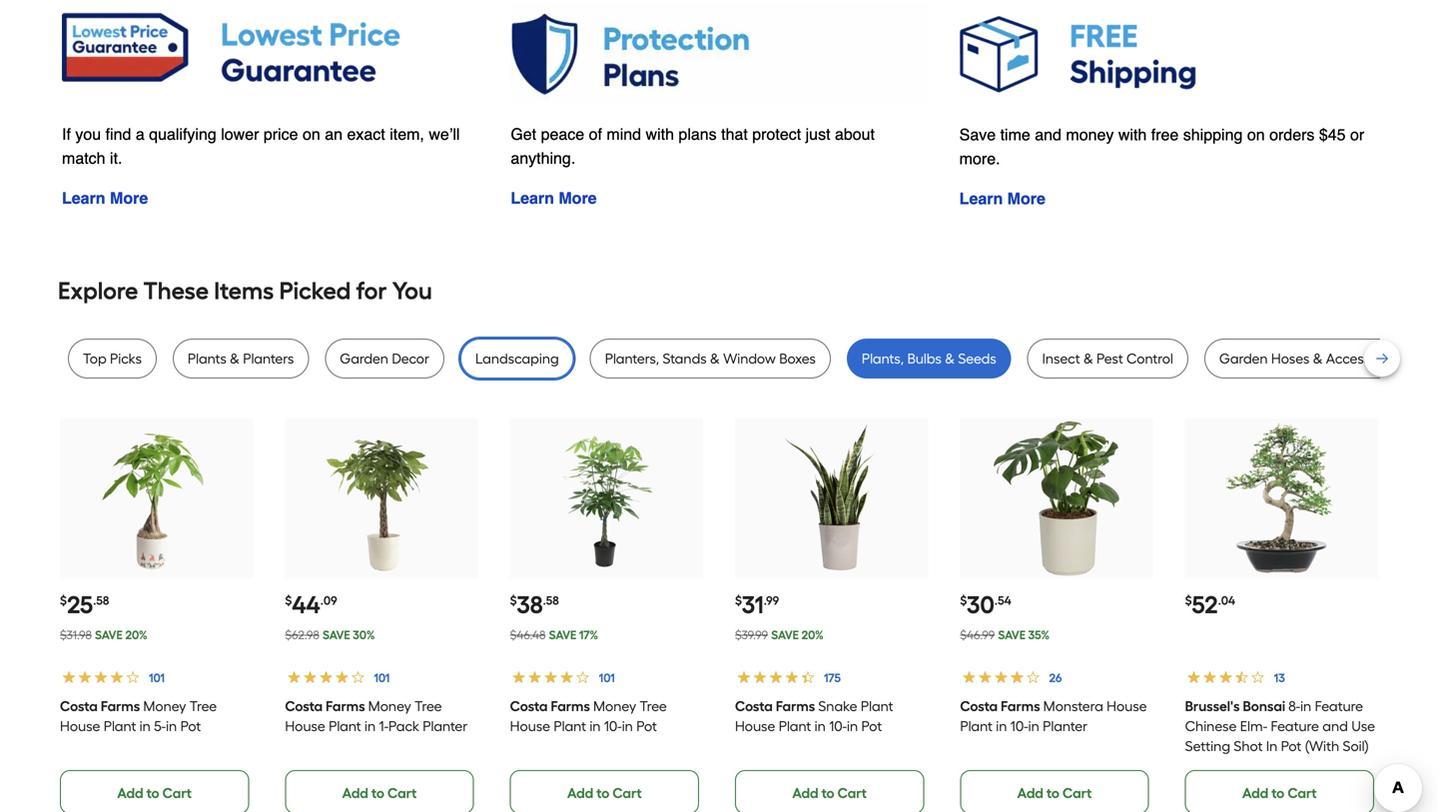 Task type: locate. For each thing, give the bounding box(es) containing it.
2 add to cart from the left
[[342, 785, 417, 802]]

1 .58 from the left
[[93, 593, 109, 608]]

money inside money tree house plant in 1-pack planter
[[368, 698, 411, 715]]

farms inside "44" list item
[[326, 698, 365, 715]]

2 add from the left
[[342, 785, 368, 802]]

to down the in
[[1272, 785, 1285, 802]]

plant for 38
[[554, 718, 586, 735]]

30 list item
[[960, 419, 1153, 812]]

0 vertical spatial and
[[1035, 125, 1062, 144]]

44
[[292, 590, 320, 619]]

costa
[[60, 698, 98, 715], [285, 698, 323, 715], [510, 698, 548, 715], [735, 698, 773, 715], [960, 698, 998, 715]]

cart down monstera house plant in 10-in planter
[[1063, 785, 1092, 802]]

add to cart inside 30 list item
[[1018, 785, 1092, 802]]

costa farms inside 25 list item
[[60, 698, 140, 715]]

landscaping
[[475, 350, 559, 367]]

add to cart link inside 31 list item
[[735, 770, 924, 812]]

add to cart
[[117, 785, 192, 802], [342, 785, 417, 802], [567, 785, 642, 802], [792, 785, 867, 802], [1018, 785, 1092, 802], [1243, 785, 1317, 802]]

with for money
[[1119, 125, 1147, 144]]

farms inside 31 list item
[[776, 698, 815, 715]]

$ inside $ 52 .04
[[1185, 593, 1192, 608]]

5 cart from the left
[[1063, 785, 1092, 802]]

31 list item
[[735, 419, 928, 812]]

1 horizontal spatial planter
[[1043, 718, 1088, 735]]

4 farms from the left
[[776, 698, 815, 715]]

.58 for 25
[[93, 593, 109, 608]]

farms inside 38 list item
[[551, 698, 590, 715]]

1 garden from the left
[[340, 350, 389, 367]]

cart inside 25 list item
[[162, 785, 192, 802]]

add for 25
[[117, 785, 143, 802]]

1 cart from the left
[[162, 785, 192, 802]]

plant
[[861, 698, 893, 715], [104, 718, 136, 735], [329, 718, 361, 735], [554, 718, 586, 735], [779, 718, 811, 735], [960, 718, 993, 735]]

learn more link down anything. at the top left of the page
[[511, 189, 597, 207]]

add inside 25 list item
[[117, 785, 143, 802]]

1 horizontal spatial on
[[1247, 125, 1265, 144]]

1 planter from the left
[[423, 718, 468, 735]]

feature up use
[[1315, 698, 1363, 715]]

tree for 44
[[415, 698, 442, 715]]

3 $ from the left
[[510, 593, 517, 608]]

2 costa from the left
[[285, 698, 323, 715]]

costa farms down $46.99 save 35%
[[960, 698, 1040, 715]]

costa farms left snake
[[735, 698, 815, 715]]

cart inside 30 list item
[[1063, 785, 1092, 802]]

save time and money with free shipping on orders $45 or more.
[[960, 125, 1365, 168]]

add down money tree house plant in 1-pack planter
[[342, 785, 368, 802]]

$46.99
[[960, 628, 995, 642]]

costa inside "44" list item
[[285, 698, 323, 715]]

more for of
[[559, 189, 597, 207]]

6 to from the left
[[1272, 785, 1285, 802]]

money for 44
[[368, 698, 411, 715]]

to for 30
[[1047, 785, 1060, 802]]

2 horizontal spatial learn more link
[[960, 189, 1046, 208]]

1 horizontal spatial .58
[[543, 593, 559, 608]]

for
[[356, 276, 387, 305]]

3 save from the left
[[549, 628, 577, 642]]

in inside 8-in feature chinese elm- feature and use setting shot in pot (with soil)
[[1301, 698, 1312, 715]]

add to cart down snake plant house plant in 10-in pot
[[792, 785, 867, 802]]

add down money tree house plant in 10-in pot
[[567, 785, 594, 802]]

plant inside money tree house plant in 10-in pot
[[554, 718, 586, 735]]

more.
[[960, 149, 1000, 168]]

garden left decor
[[340, 350, 389, 367]]

planter inside money tree house plant in 1-pack planter
[[423, 718, 468, 735]]

in
[[1266, 738, 1278, 755]]

farms down $46.48 save 17% on the left
[[551, 698, 590, 715]]

$ inside $ 31 .99
[[735, 593, 742, 608]]

$ 38 .58
[[510, 590, 559, 619]]

31
[[742, 590, 764, 619]]

& right bulbs
[[945, 350, 955, 367]]

.58 up $31.98 save 20%
[[93, 593, 109, 608]]

$ inside $ 30 .54
[[960, 593, 967, 608]]

house down $46.48
[[510, 718, 550, 735]]

learn more down it.
[[62, 189, 148, 207]]

costa farms inside 38 list item
[[510, 698, 590, 715]]

plant down $46.48 save 17% on the left
[[554, 718, 586, 735]]

.58 up $46.48 save 17% on the left
[[543, 593, 559, 608]]

house for 31
[[735, 718, 776, 735]]

save inside 31 list item
[[771, 628, 799, 642]]

5 $ from the left
[[960, 593, 967, 608]]

plant down $39.99 save 20%
[[779, 718, 811, 735]]

feature
[[1315, 698, 1363, 715], [1271, 718, 1319, 735]]

cart down '5-'
[[162, 785, 192, 802]]

5-
[[154, 718, 166, 735]]

costa farms for 38
[[510, 698, 590, 715]]

control
[[1127, 350, 1174, 367]]

save inside 25 list item
[[95, 628, 123, 642]]

plant inside money tree house plant in 1-pack planter
[[329, 718, 361, 735]]

more down time
[[1008, 189, 1046, 208]]

add to cart down money tree house plant in 10-in pot
[[567, 785, 642, 802]]

1 add from the left
[[117, 785, 143, 802]]

5 costa farms from the left
[[960, 698, 1040, 715]]

to inside 38 list item
[[597, 785, 610, 802]]

3 add to cart from the left
[[567, 785, 642, 802]]

5 to from the left
[[1047, 785, 1060, 802]]

cart down money tree house plant in 10-in pot
[[613, 785, 642, 802]]

$ inside $ 44 .09
[[285, 593, 292, 608]]

add to cart for 25
[[117, 785, 192, 802]]

0 horizontal spatial money
[[143, 698, 186, 715]]

$31.98
[[60, 628, 92, 642]]

0 horizontal spatial more
[[110, 189, 148, 207]]

10- for 31
[[829, 718, 847, 735]]

cart down pack
[[388, 785, 417, 802]]

$ up $46.99
[[960, 593, 967, 608]]

2 horizontal spatial more
[[1008, 189, 1046, 208]]

4 cart from the left
[[838, 785, 867, 802]]

these
[[143, 276, 209, 305]]

0 vertical spatial feature
[[1315, 698, 1363, 715]]

cart inside "44" list item
[[388, 785, 417, 802]]

0 horizontal spatial 20%
[[125, 628, 147, 642]]

plant for 25
[[104, 718, 136, 735]]

.09
[[320, 593, 337, 608]]

add to cart inside the 52 list item
[[1243, 785, 1317, 802]]

add to cart link inside 38 list item
[[510, 770, 699, 812]]

add to cart inside "44" list item
[[342, 785, 417, 802]]

and inside save time and money with free shipping on orders $45 or more.
[[1035, 125, 1062, 144]]

4 costa from the left
[[735, 698, 773, 715]]

5 farms from the left
[[1001, 698, 1040, 715]]

farms inside 30 list item
[[1001, 698, 1040, 715]]

house down $39.99
[[735, 718, 776, 735]]

farms for 30
[[1001, 698, 1040, 715]]

$ inside $ 38 .58
[[510, 593, 517, 608]]

money down 17%
[[593, 698, 636, 715]]

to down snake plant house plant in 10-in pot
[[822, 785, 835, 802]]

2 horizontal spatial tree
[[640, 698, 667, 715]]

1 tree from the left
[[190, 698, 217, 715]]

3 farms from the left
[[551, 698, 590, 715]]

money up 1-
[[368, 698, 411, 715]]

2 horizontal spatial learn
[[960, 189, 1003, 208]]

farms down "$62.98 save 30%"
[[326, 698, 365, 715]]

planters,
[[605, 350, 659, 367]]

4 add to cart from the left
[[792, 785, 867, 802]]

to for 38
[[597, 785, 610, 802]]

in
[[1301, 698, 1312, 715], [140, 718, 151, 735], [166, 718, 177, 735], [365, 718, 376, 735], [590, 718, 601, 735], [622, 718, 633, 735], [815, 718, 826, 735], [847, 718, 858, 735], [996, 718, 1007, 735], [1028, 718, 1040, 735]]

20% inside 31 list item
[[802, 628, 824, 642]]

to
[[146, 785, 159, 802], [372, 785, 385, 802], [597, 785, 610, 802], [822, 785, 835, 802], [1047, 785, 1060, 802], [1272, 785, 1285, 802]]

money tree house plant in 5-in pot
[[60, 698, 217, 735]]

& left pest at the top of page
[[1084, 350, 1093, 367]]

money up '5-'
[[143, 698, 186, 715]]

0 horizontal spatial learn more link
[[62, 189, 148, 207]]

add inside "44" list item
[[342, 785, 368, 802]]

save for 44
[[323, 628, 350, 642]]

6 cart from the left
[[1288, 785, 1317, 802]]

costa down "$62.98"
[[285, 698, 323, 715]]

on for orders
[[1247, 125, 1265, 144]]

cart down snake plant house plant in 10-in pot
[[838, 785, 867, 802]]

learn more down more.
[[960, 189, 1046, 208]]

2 horizontal spatial learn more
[[960, 189, 1046, 208]]

add down 'shot'
[[1243, 785, 1269, 802]]

2 horizontal spatial 10-
[[1011, 718, 1028, 735]]

0 horizontal spatial .58
[[93, 593, 109, 608]]

2 costa farms from the left
[[285, 698, 365, 715]]

pot
[[180, 718, 201, 735], [637, 718, 657, 735], [862, 718, 882, 735], [1281, 738, 1302, 755]]

just
[[806, 125, 831, 143]]

add inside 30 list item
[[1018, 785, 1044, 802]]

learn down match
[[62, 189, 105, 207]]

$ for 52
[[1185, 593, 1192, 608]]

20% right $39.99
[[802, 628, 824, 642]]

to inside 30 list item
[[1047, 785, 1060, 802]]

house right "monstera"
[[1107, 698, 1147, 715]]

4 to from the left
[[822, 785, 835, 802]]

1 money from the left
[[143, 698, 186, 715]]

add to cart link down '5-'
[[60, 770, 249, 812]]

monstera
[[1044, 698, 1104, 715]]

plant left '5-'
[[104, 718, 136, 735]]

with
[[646, 125, 674, 143], [1119, 125, 1147, 144]]

learn down anything. at the top left of the page
[[511, 189, 554, 207]]

and right time
[[1035, 125, 1062, 144]]

brussel's bonsai 8-in feature chinese elm- feature and use setting shot in pot (with soil) image
[[1205, 421, 1359, 576]]

1 add to cart from the left
[[117, 785, 192, 802]]

cart
[[162, 785, 192, 802], [388, 785, 417, 802], [613, 785, 642, 802], [838, 785, 867, 802], [1063, 785, 1092, 802], [1288, 785, 1317, 802]]

add to cart down 1-
[[342, 785, 417, 802]]

1 & from the left
[[230, 350, 240, 367]]

to down money tree house plant in 10-in pot
[[597, 785, 610, 802]]

2 planter from the left
[[1043, 718, 1088, 735]]

add to cart down '5-'
[[117, 785, 192, 802]]

& for planters, stands & window boxes
[[710, 350, 720, 367]]

2 cart from the left
[[388, 785, 417, 802]]

.58 inside $ 38 .58
[[543, 593, 559, 608]]

protection plans. image
[[511, 3, 928, 102]]

$ up $46.48
[[510, 593, 517, 608]]

2 20% from the left
[[802, 628, 824, 642]]

farms left "monstera"
[[1001, 698, 1040, 715]]

to down monstera house plant in 10-in planter
[[1047, 785, 1060, 802]]

with right mind
[[646, 125, 674, 143]]

2 money from the left
[[368, 698, 411, 715]]

house left '5-'
[[60, 718, 100, 735]]

with inside save time and money with free shipping on orders $45 or more.
[[1119, 125, 1147, 144]]

with left free
[[1119, 125, 1147, 144]]

on left orders
[[1247, 125, 1265, 144]]

3 10- from the left
[[1011, 718, 1028, 735]]

0 horizontal spatial planter
[[423, 718, 468, 735]]

costa down $39.99
[[735, 698, 773, 715]]

8-
[[1289, 698, 1301, 715]]

farms
[[101, 698, 140, 715], [326, 698, 365, 715], [551, 698, 590, 715], [776, 698, 815, 715], [1001, 698, 1040, 715]]

5 save from the left
[[998, 628, 1026, 642]]

1 horizontal spatial 20%
[[802, 628, 824, 642]]

house inside money tree house plant in 5-in pot
[[60, 718, 100, 735]]

house inside monstera house plant in 10-in planter
[[1107, 698, 1147, 715]]

money inside money tree house plant in 10-in pot
[[593, 698, 636, 715]]

& right plants
[[230, 350, 240, 367]]

save inside 38 list item
[[549, 628, 577, 642]]

.04
[[1218, 593, 1236, 608]]

add to cart down the in
[[1243, 785, 1317, 802]]

1 horizontal spatial learn more link
[[511, 189, 597, 207]]

4 add to cart link from the left
[[735, 770, 924, 812]]

4 $ from the left
[[735, 593, 742, 608]]

save for 30
[[998, 628, 1026, 642]]

more down anything. at the top left of the page
[[559, 189, 597, 207]]

$ left the '.04'
[[1185, 593, 1192, 608]]

$46.48 save 17%
[[510, 628, 598, 642]]

learn more link
[[62, 189, 148, 207], [511, 189, 597, 207], [960, 189, 1046, 208]]

1 horizontal spatial with
[[1119, 125, 1147, 144]]

add to cart inside 31 list item
[[792, 785, 867, 802]]

1 farms from the left
[[101, 698, 140, 715]]

add down money tree house plant in 5-in pot on the bottom left of page
[[117, 785, 143, 802]]

add to cart link down the in
[[1185, 770, 1374, 812]]

pot inside 8-in feature chinese elm- feature and use setting shot in pot (with soil)
[[1281, 738, 1302, 755]]

3 add from the left
[[567, 785, 594, 802]]

planter inside monstera house plant in 10-in planter
[[1043, 718, 1088, 735]]

2 garden from the left
[[1220, 350, 1268, 367]]

garden for garden decor
[[340, 350, 389, 367]]

farms left snake
[[776, 698, 815, 715]]

1 10- from the left
[[604, 718, 622, 735]]

plant down $46.99
[[960, 718, 993, 735]]

more
[[110, 189, 148, 207], [559, 189, 597, 207], [1008, 189, 1046, 208]]

tree inside money tree house plant in 5-in pot
[[190, 698, 217, 715]]

save left 30%
[[323, 628, 350, 642]]

3 & from the left
[[945, 350, 955, 367]]

decor
[[392, 350, 430, 367]]

add down snake plant house plant in 10-in pot
[[792, 785, 819, 802]]

accessories
[[1326, 350, 1401, 367]]

house inside money tree house plant in 10-in pot
[[510, 718, 550, 735]]

25 list item
[[60, 419, 253, 812]]

and
[[1035, 125, 1062, 144], [1323, 718, 1348, 735]]

farms inside 25 list item
[[101, 698, 140, 715]]

add to cart for 44
[[342, 785, 417, 802]]

2 & from the left
[[710, 350, 720, 367]]

2 10- from the left
[[829, 718, 847, 735]]

costa farms inside 30 list item
[[960, 698, 1040, 715]]

10- inside snake plant house plant in 10-in pot
[[829, 718, 847, 735]]

house inside snake plant house plant in 10-in pot
[[735, 718, 776, 735]]

to inside 31 list item
[[822, 785, 835, 802]]

1 add to cart link from the left
[[60, 770, 249, 812]]

tree inside money tree house plant in 1-pack planter
[[415, 698, 442, 715]]

learn more link down more.
[[960, 189, 1046, 208]]

peace
[[541, 125, 585, 143]]

costa down $46.99
[[960, 698, 998, 715]]

planter
[[423, 718, 468, 735], [1043, 718, 1088, 735]]

and up (with
[[1323, 718, 1348, 735]]

1 horizontal spatial learn
[[511, 189, 554, 207]]

& right hoses
[[1313, 350, 1323, 367]]

5 costa from the left
[[960, 698, 998, 715]]

costa inside 30 list item
[[960, 698, 998, 715]]

30
[[967, 590, 995, 619]]

costa farms down "$62.98 save 30%"
[[285, 698, 365, 715]]

2 farms from the left
[[326, 698, 365, 715]]

tree
[[190, 698, 217, 715], [415, 698, 442, 715], [640, 698, 667, 715]]

add to cart link inside 25 list item
[[60, 770, 249, 812]]

free shipping. image
[[960, 3, 1376, 103]]

protect
[[752, 125, 801, 143]]

6 add to cart from the left
[[1243, 785, 1317, 802]]

save inside "44" list item
[[323, 628, 350, 642]]

1 horizontal spatial money
[[368, 698, 411, 715]]

add to cart inside 25 list item
[[117, 785, 192, 802]]

more for and
[[1008, 189, 1046, 208]]

5 & from the left
[[1313, 350, 1323, 367]]

save for 38
[[549, 628, 577, 642]]

$39.99
[[735, 628, 768, 642]]

chinese
[[1185, 718, 1237, 735]]

1 horizontal spatial and
[[1323, 718, 1348, 735]]

if you find a qualifying lower price on an exact item, we'll match it.
[[62, 125, 460, 167]]

add down monstera house plant in 10-in planter
[[1018, 785, 1044, 802]]

costa farms down $31.98 save 20%
[[60, 698, 140, 715]]

1 costa farms from the left
[[60, 698, 140, 715]]

setting
[[1185, 738, 1231, 755]]

.58 inside $ 25 .58
[[93, 593, 109, 608]]

6 add from the left
[[1243, 785, 1269, 802]]

on inside if you find a qualifying lower price on an exact item, we'll match it.
[[303, 125, 320, 143]]

1 horizontal spatial 10-
[[829, 718, 847, 735]]

0 horizontal spatial learn
[[62, 189, 105, 207]]

2 $ from the left
[[285, 593, 292, 608]]

4 save from the left
[[771, 628, 799, 642]]

5 add to cart link from the left
[[960, 770, 1149, 812]]

$ left .99
[[735, 593, 742, 608]]

add
[[117, 785, 143, 802], [342, 785, 368, 802], [567, 785, 594, 802], [792, 785, 819, 802], [1018, 785, 1044, 802], [1243, 785, 1269, 802]]

costa farms for 31
[[735, 698, 815, 715]]

cart inside 38 list item
[[613, 785, 642, 802]]

you
[[75, 125, 101, 143]]

3 add to cart link from the left
[[510, 770, 699, 812]]

1 to from the left
[[146, 785, 159, 802]]

in inside money tree house plant in 1-pack planter
[[365, 718, 376, 735]]

$45
[[1319, 125, 1346, 144]]

a
[[136, 125, 145, 143]]

2 .58 from the left
[[543, 593, 559, 608]]

costa inside 31 list item
[[735, 698, 773, 715]]

3 costa from the left
[[510, 698, 548, 715]]

2 tree from the left
[[415, 698, 442, 715]]

0 horizontal spatial tree
[[190, 698, 217, 715]]

save left 17%
[[549, 628, 577, 642]]

farms down $31.98 save 20%
[[101, 698, 140, 715]]

5 add to cart from the left
[[1018, 785, 1092, 802]]

costa down $31.98
[[60, 698, 98, 715]]

planter down "monstera"
[[1043, 718, 1088, 735]]

add for 38
[[567, 785, 594, 802]]

6 $ from the left
[[1185, 593, 1192, 608]]

20%
[[125, 628, 147, 642], [802, 628, 824, 642]]

1 horizontal spatial more
[[559, 189, 597, 207]]

1 20% from the left
[[125, 628, 147, 642]]

to down 1-
[[372, 785, 385, 802]]

to inside "44" list item
[[372, 785, 385, 802]]

pot inside money tree house plant in 10-in pot
[[637, 718, 657, 735]]

costa farms inside 31 list item
[[735, 698, 815, 715]]

learn more down anything. at the top left of the page
[[511, 189, 597, 207]]

$62.98 save 30%
[[285, 628, 375, 642]]

add to cart inside 38 list item
[[567, 785, 642, 802]]

20% inside 25 list item
[[125, 628, 147, 642]]

10- inside money tree house plant in 10-in pot
[[604, 718, 622, 735]]

on left "an"
[[303, 125, 320, 143]]

5 add from the left
[[1018, 785, 1044, 802]]

add to cart link down 1-
[[285, 770, 474, 812]]

add inside 31 list item
[[792, 785, 819, 802]]

plants,
[[862, 350, 904, 367]]

on inside save time and money with free shipping on orders $45 or more.
[[1247, 125, 1265, 144]]

save
[[95, 628, 123, 642], [323, 628, 350, 642], [549, 628, 577, 642], [771, 628, 799, 642], [998, 628, 1026, 642]]

44 list item
[[285, 419, 478, 812]]

&
[[230, 350, 240, 367], [710, 350, 720, 367], [945, 350, 955, 367], [1084, 350, 1093, 367], [1313, 350, 1323, 367]]

elm-
[[1240, 718, 1268, 735]]

20% right $31.98
[[125, 628, 147, 642]]

add inside 38 list item
[[567, 785, 594, 802]]

planters, stands & window boxes
[[605, 350, 816, 367]]

0 horizontal spatial on
[[303, 125, 320, 143]]

add to cart link down monstera house plant in 10-in planter
[[960, 770, 1149, 812]]

pot inside money tree house plant in 5-in pot
[[180, 718, 201, 735]]

money inside money tree house plant in 5-in pot
[[143, 698, 186, 715]]

costa farms down $46.48 save 17% on the left
[[510, 698, 590, 715]]

save right $39.99
[[771, 628, 799, 642]]

3 money from the left
[[593, 698, 636, 715]]

1 vertical spatial and
[[1323, 718, 1348, 735]]

save left 35%
[[998, 628, 1026, 642]]

costa inside 38 list item
[[510, 698, 548, 715]]

garden left hoses
[[1220, 350, 1268, 367]]

2 save from the left
[[323, 628, 350, 642]]

feature down 8-
[[1271, 718, 1319, 735]]

1 horizontal spatial learn more
[[511, 189, 597, 207]]

1 horizontal spatial tree
[[415, 698, 442, 715]]

costa for 44
[[285, 698, 323, 715]]

save for 25
[[95, 628, 123, 642]]

cart inside the 52 list item
[[1288, 785, 1317, 802]]

qualifying
[[149, 125, 217, 143]]

0 horizontal spatial learn more
[[62, 189, 148, 207]]

money
[[1066, 125, 1114, 144]]

plant left 1-
[[329, 718, 361, 735]]

1 horizontal spatial garden
[[1220, 350, 1268, 367]]

0 horizontal spatial 10-
[[604, 718, 622, 735]]

costa inside 25 list item
[[60, 698, 98, 715]]

add to cart link inside "44" list item
[[285, 770, 474, 812]]

1 costa from the left
[[60, 698, 98, 715]]

plant inside money tree house plant in 5-in pot
[[104, 718, 136, 735]]

2 to from the left
[[372, 785, 385, 802]]

0 horizontal spatial garden
[[340, 350, 389, 367]]

$ up "$62.98"
[[285, 593, 292, 608]]

house inside money tree house plant in 1-pack planter
[[285, 718, 325, 735]]

tree inside money tree house plant in 10-in pot
[[640, 698, 667, 715]]

cart for 30
[[1063, 785, 1092, 802]]

2 add to cart link from the left
[[285, 770, 474, 812]]

with inside the get peace of mind with plans that protect just about anything.
[[646, 125, 674, 143]]

to down '5-'
[[146, 785, 159, 802]]

on
[[303, 125, 320, 143], [1247, 125, 1265, 144]]

$ for 44
[[285, 593, 292, 608]]

25
[[67, 590, 93, 619]]

learn more link down it.
[[62, 189, 148, 207]]

costa down $46.48
[[510, 698, 548, 715]]

save right $31.98
[[95, 628, 123, 642]]

4 add from the left
[[792, 785, 819, 802]]

to inside 25 list item
[[146, 785, 159, 802]]

0 horizontal spatial with
[[646, 125, 674, 143]]

cart inside 31 list item
[[838, 785, 867, 802]]

add to cart link down snake plant house plant in 10-in pot
[[735, 770, 924, 812]]

more down it.
[[110, 189, 148, 207]]

add to cart link inside 30 list item
[[960, 770, 1149, 812]]

garden
[[340, 350, 389, 367], [1220, 350, 1268, 367]]

planter right pack
[[423, 718, 468, 735]]

3 to from the left
[[597, 785, 610, 802]]

3 costa farms from the left
[[510, 698, 590, 715]]

on for an
[[303, 125, 320, 143]]

1 $ from the left
[[60, 593, 67, 608]]

10- for 38
[[604, 718, 622, 735]]

save inside 30 list item
[[998, 628, 1026, 642]]

$ up $31.98
[[60, 593, 67, 608]]

4 costa farms from the left
[[735, 698, 815, 715]]

6 add to cart link from the left
[[1185, 770, 1374, 812]]

3 cart from the left
[[613, 785, 642, 802]]

1 save from the left
[[95, 628, 123, 642]]

3 tree from the left
[[640, 698, 667, 715]]

lowest price guarantee. image
[[62, 3, 479, 102]]

& right stands
[[710, 350, 720, 367]]

2 horizontal spatial money
[[593, 698, 636, 715]]

pot inside snake plant house plant in 10-in pot
[[862, 718, 882, 735]]

house left 1-
[[285, 718, 325, 735]]

$ 44 .09
[[285, 590, 337, 619]]

pot for 38
[[637, 718, 657, 735]]

cart for 38
[[613, 785, 642, 802]]

costa farms inside "44" list item
[[285, 698, 365, 715]]

add to cart down monstera house plant in 10-in planter
[[1018, 785, 1092, 802]]

0 horizontal spatial and
[[1035, 125, 1062, 144]]

$ inside $ 25 .58
[[60, 593, 67, 608]]



Task type: vqa. For each thing, say whether or not it's contained in the screenshot.
first chevron down image from the bottom
no



Task type: describe. For each thing, give the bounding box(es) containing it.
1 vertical spatial feature
[[1271, 718, 1319, 735]]

to for 25
[[146, 785, 159, 802]]

learn for save time and money with free shipping on orders $45 or more.
[[960, 189, 1003, 208]]

add to cart link for 25
[[60, 770, 249, 812]]

anything.
[[511, 149, 576, 167]]

you
[[392, 276, 432, 305]]

38 list item
[[510, 419, 703, 812]]

plants & planters
[[188, 350, 294, 367]]

cart for 25
[[162, 785, 192, 802]]

item,
[[390, 125, 424, 143]]

(with
[[1305, 738, 1340, 755]]

farms for 25
[[101, 698, 140, 715]]

save for 31
[[771, 628, 799, 642]]

.58 for 38
[[543, 593, 559, 608]]

get peace of mind with plans that protect just about anything.
[[511, 125, 875, 167]]

pack
[[389, 718, 419, 735]]

plants
[[188, 350, 227, 367]]

plans
[[679, 125, 717, 143]]

add for 30
[[1018, 785, 1044, 802]]

items
[[214, 276, 274, 305]]

add to cart link for 30
[[960, 770, 1149, 812]]

seeds
[[958, 350, 997, 367]]

snake
[[818, 698, 858, 715]]

plant for 44
[[329, 718, 361, 735]]

use
[[1352, 718, 1376, 735]]

farms for 44
[[326, 698, 365, 715]]

brussel's
[[1185, 698, 1240, 715]]

1-
[[379, 718, 389, 735]]

exact
[[347, 125, 385, 143]]

learn more for save time and money with free shipping on orders $45 or more.
[[960, 189, 1046, 208]]

money tree house plant in 1-pack planter
[[285, 698, 468, 735]]

8-in feature chinese elm- feature and use setting shot in pot (with soil)
[[1185, 698, 1376, 755]]

bonsai
[[1243, 698, 1286, 715]]

money for 38
[[593, 698, 636, 715]]

.99
[[764, 593, 779, 608]]

picked
[[279, 276, 351, 305]]

costa farms monstera house plant in 10-in planter image
[[980, 421, 1134, 576]]

tree for 25
[[190, 698, 217, 715]]

garden hoses & accessories
[[1220, 350, 1401, 367]]

52 list item
[[1185, 419, 1378, 812]]

add to cart link inside the 52 list item
[[1185, 770, 1374, 812]]

$ 31 .99
[[735, 590, 779, 619]]

$62.98
[[285, 628, 319, 642]]

costa farms money tree house plant in 10-in pot image
[[529, 421, 684, 576]]

add to cart link for 44
[[285, 770, 474, 812]]

$ for 30
[[960, 593, 967, 608]]

and inside 8-in feature chinese elm- feature and use setting shot in pot (with soil)
[[1323, 718, 1348, 735]]

plants, bulbs & seeds
[[862, 350, 997, 367]]

stands
[[663, 350, 707, 367]]

snake plant house plant in 10-in pot
[[735, 698, 893, 735]]

17%
[[579, 628, 598, 642]]

cart for 44
[[388, 785, 417, 802]]

shipping
[[1183, 125, 1243, 144]]

save
[[960, 125, 996, 144]]

learn more link for if you find a qualifying lower price on an exact item, we'll match it.
[[62, 189, 148, 207]]

costa farms for 44
[[285, 698, 365, 715]]

pot for 25
[[180, 718, 201, 735]]

money tree house plant in 10-in pot
[[510, 698, 667, 735]]

learn more for if you find a qualifying lower price on an exact item, we'll match it.
[[62, 189, 148, 207]]

bulbs
[[907, 350, 942, 367]]

top picks
[[83, 350, 142, 367]]

tree for 38
[[640, 698, 667, 715]]

costa for 30
[[960, 698, 998, 715]]

to for 31
[[822, 785, 835, 802]]

picks
[[110, 350, 142, 367]]

with for mind
[[646, 125, 674, 143]]

$31.98 save 20%
[[60, 628, 147, 642]]

we'll
[[429, 125, 460, 143]]

top
[[83, 350, 107, 367]]

house for 25
[[60, 718, 100, 735]]

monstera house plant in 10-in planter
[[960, 698, 1147, 735]]

money for 25
[[143, 698, 186, 715]]

$ for 38
[[510, 593, 517, 608]]

& for garden hoses & accessories
[[1313, 350, 1323, 367]]

30%
[[353, 628, 375, 642]]

costa for 38
[[510, 698, 548, 715]]

$ for 31
[[735, 593, 742, 608]]

pot for 31
[[862, 718, 882, 735]]

add to cart link for 38
[[510, 770, 699, 812]]

52
[[1192, 590, 1218, 619]]

plant right snake
[[861, 698, 893, 715]]

shot
[[1234, 738, 1263, 755]]

house for 44
[[285, 718, 325, 735]]

boxes
[[779, 350, 816, 367]]

it.
[[110, 149, 122, 167]]

cart for 31
[[838, 785, 867, 802]]

to for 44
[[372, 785, 385, 802]]

explore
[[58, 276, 138, 305]]

add inside the 52 list item
[[1243, 785, 1269, 802]]

find
[[105, 125, 131, 143]]

explore these items picked for you
[[58, 276, 432, 305]]

to inside the 52 list item
[[1272, 785, 1285, 802]]

costa farms snake plant house plant in 10-in pot image
[[754, 421, 909, 576]]

plant for 31
[[779, 718, 811, 735]]

$46.48
[[510, 628, 546, 642]]

of
[[589, 125, 602, 143]]

plant inside monstera house plant in 10-in planter
[[960, 718, 993, 735]]

$ 52 .04
[[1185, 590, 1236, 619]]

more for find
[[110, 189, 148, 207]]

insect
[[1043, 350, 1080, 367]]

price
[[264, 125, 298, 143]]

learn for get peace of mind with plans that protect just about anything.
[[511, 189, 554, 207]]

costa for 31
[[735, 698, 773, 715]]

add to cart link for 31
[[735, 770, 924, 812]]

4 & from the left
[[1084, 350, 1093, 367]]

mind
[[607, 125, 641, 143]]

add to cart for 38
[[567, 785, 642, 802]]

an
[[325, 125, 343, 143]]

pest
[[1097, 350, 1123, 367]]

add for 31
[[792, 785, 819, 802]]

$ 30 .54
[[960, 590, 1012, 619]]

add for 44
[[342, 785, 368, 802]]

learn more link for save time and money with free shipping on orders $45 or more.
[[960, 189, 1046, 208]]

costa farms money tree house plant in 1-pack planter image
[[304, 421, 459, 576]]

brussel's bonsai
[[1185, 698, 1286, 715]]

farms for 38
[[551, 698, 590, 715]]

farms for 31
[[776, 698, 815, 715]]

$46.99 save 35%
[[960, 628, 1050, 642]]

learn more link for get peace of mind with plans that protect just about anything.
[[511, 189, 597, 207]]

10- inside monstera house plant in 10-in planter
[[1011, 718, 1028, 735]]

free
[[1151, 125, 1179, 144]]

window
[[723, 350, 776, 367]]

learn for if you find a qualifying lower price on an exact item, we'll match it.
[[62, 189, 105, 207]]

35%
[[1028, 628, 1050, 642]]

match
[[62, 149, 105, 167]]

add to cart for 30
[[1018, 785, 1092, 802]]

costa farms for 30
[[960, 698, 1040, 715]]

house for 38
[[510, 718, 550, 735]]

costa farms for 25
[[60, 698, 140, 715]]

costa for 25
[[60, 698, 98, 715]]

learn more for get peace of mind with plans that protect just about anything.
[[511, 189, 597, 207]]

get
[[511, 125, 537, 143]]

$ 25 .58
[[60, 590, 109, 619]]

.54
[[995, 593, 1012, 608]]

20% for 31
[[802, 628, 824, 642]]

$ for 25
[[60, 593, 67, 608]]

20% for 25
[[125, 628, 147, 642]]

planters
[[243, 350, 294, 367]]

38
[[517, 590, 543, 619]]

& for plants, bulbs & seeds
[[945, 350, 955, 367]]

if
[[62, 125, 71, 143]]

orders
[[1270, 125, 1315, 144]]

costa farms money tree house plant in 5-in pot image
[[79, 421, 234, 576]]

insect & pest control
[[1043, 350, 1174, 367]]

garden for garden hoses & accessories
[[1220, 350, 1268, 367]]

$39.99 save 20%
[[735, 628, 824, 642]]

add to cart for 31
[[792, 785, 867, 802]]

that
[[721, 125, 748, 143]]



